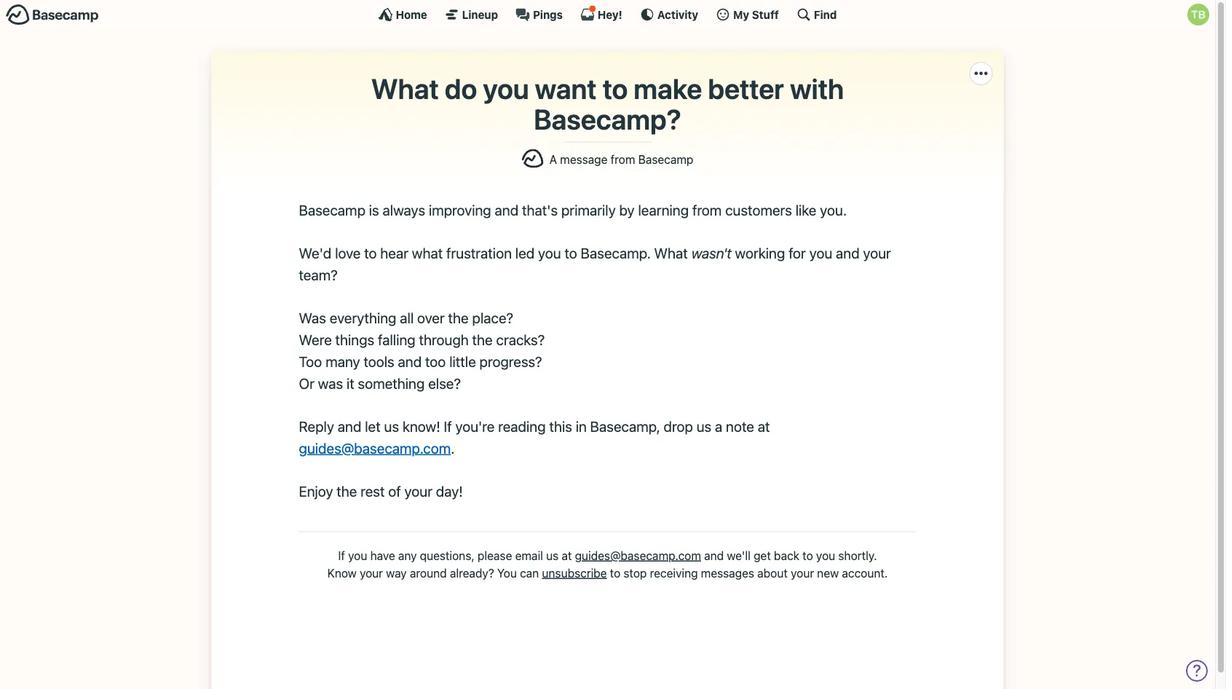 Task type: describe. For each thing, give the bounding box(es) containing it.
too
[[299, 353, 322, 370]]

pings button
[[516, 7, 563, 22]]

cracks?
[[496, 331, 545, 348]]

home link
[[379, 7, 427, 22]]

to inside what do you want to make better with basecamp?
[[603, 72, 628, 105]]

lineup link
[[445, 7, 498, 22]]

it
[[347, 375, 355, 391]]

switch accounts image
[[6, 4, 99, 26]]

what
[[412, 245, 443, 262]]

too
[[425, 353, 446, 370]]

find button
[[797, 7, 837, 22]]

make
[[634, 72, 702, 105]]

else?
[[428, 375, 461, 391]]

was everything all over the place? were things falling through the cracks? too many tools and too little progress? or was it something else?
[[299, 310, 545, 391]]

if inside reply and let us know! if you're reading this in basecamp, drop us a note at guides@basecamp.com .
[[444, 418, 452, 435]]

working for you and your team?
[[299, 245, 892, 283]]

of
[[388, 483, 401, 500]]

know
[[328, 566, 357, 580]]

a
[[715, 418, 723, 435]]

new
[[818, 566, 839, 580]]

we'd love to hear what frustration led you to basecamp. what wasn't
[[299, 245, 732, 262]]

for
[[789, 245, 806, 262]]

email
[[515, 548, 543, 562]]

your inside if you have any questions, please email us at guides@basecamp.com and we'll get back to you shortly. know your way around already? you can
[[360, 566, 383, 580]]

a
[[550, 152, 557, 166]]

to left stop
[[610, 566, 621, 580]]

to stop receiving messages about your new account.
[[607, 566, 888, 580]]

reply
[[299, 418, 334, 435]]

.
[[451, 440, 455, 456]]

to down basecamp is always improving and that's primarily by learning from customers like you.
[[565, 245, 578, 262]]

and left that's
[[495, 202, 519, 218]]

pings
[[533, 8, 563, 21]]

to right love
[[364, 245, 377, 262]]

receiving
[[650, 566, 698, 580]]

led
[[516, 245, 535, 262]]

any
[[398, 548, 417, 562]]

love
[[335, 245, 361, 262]]

1 vertical spatial the
[[472, 331, 493, 348]]

2 vertical spatial the
[[337, 483, 357, 500]]

back
[[774, 548, 800, 562]]

enjoy
[[299, 483, 333, 500]]

do
[[445, 72, 477, 105]]

reply and let us know! if you're reading this in basecamp, drop us a note at guides@basecamp.com .
[[299, 418, 770, 456]]

wasn't
[[692, 245, 732, 262]]

find
[[814, 8, 837, 21]]

place?
[[472, 310, 514, 326]]

basecamp.
[[581, 245, 651, 262]]

you right led
[[538, 245, 561, 262]]

you're
[[456, 418, 495, 435]]

guides@basecamp.com inside if you have any questions, please email us at guides@basecamp.com and we'll get back to you shortly. know your way around already? you can
[[575, 548, 701, 562]]

know!
[[403, 418, 440, 435]]

questions,
[[420, 548, 475, 562]]

you up "new"
[[817, 548, 836, 562]]

main element
[[0, 0, 1216, 28]]

you
[[497, 566, 517, 580]]

learning
[[638, 202, 689, 218]]

get
[[754, 548, 771, 562]]

you up know
[[348, 548, 367, 562]]

you.
[[820, 202, 847, 218]]

tools
[[364, 353, 395, 370]]

is
[[369, 202, 379, 218]]

at inside if you have any questions, please email us at guides@basecamp.com and we'll get back to you shortly. know your way around already? you can
[[562, 548, 572, 562]]

you inside what do you want to make better with basecamp?
[[483, 72, 529, 105]]

message
[[560, 152, 608, 166]]

many
[[326, 353, 360, 370]]

and inside "was everything all over the place? were things falling through the cracks? too many tools and too little progress? or was it something else?"
[[398, 353, 422, 370]]

this
[[550, 418, 572, 435]]

stop
[[624, 566, 647, 580]]

basecamp?
[[534, 103, 682, 135]]

1 vertical spatial from
[[693, 202, 722, 218]]

through
[[419, 331, 469, 348]]

enjoy the rest of your day!
[[299, 483, 463, 500]]

2 horizontal spatial us
[[697, 418, 712, 435]]

if inside if you have any questions, please email us at guides@basecamp.com and we'll get back to you shortly. know your way around already? you can
[[338, 548, 345, 562]]

customers
[[726, 202, 792, 218]]

if you have any questions, please email us at guides@basecamp.com and we'll get back to you shortly. know your way around already? you can
[[328, 548, 877, 580]]

we'd
[[299, 245, 332, 262]]

rest
[[361, 483, 385, 500]]

my stuff button
[[716, 7, 779, 22]]

what do you want to make better with basecamp?
[[371, 72, 844, 135]]

account.
[[842, 566, 888, 580]]

tim burton image
[[1188, 4, 1210, 25]]

was
[[299, 310, 326, 326]]

basecamp,
[[590, 418, 660, 435]]

better
[[708, 72, 784, 105]]

improving
[[429, 202, 491, 218]]

0 vertical spatial from
[[611, 152, 635, 166]]

please
[[478, 548, 512, 562]]



Task type: vqa. For each thing, say whether or not it's contained in the screenshot.
the leftmost 'Basecamp'
yes



Task type: locate. For each thing, give the bounding box(es) containing it.
and inside working for you and your team?
[[836, 245, 860, 262]]

everything
[[330, 310, 397, 326]]

and inside reply and let us know! if you're reading this in basecamp, drop us a note at guides@basecamp.com .
[[338, 418, 362, 435]]

working
[[735, 245, 786, 262]]

the left rest
[[337, 483, 357, 500]]

0 vertical spatial guides@basecamp.com link
[[299, 440, 451, 456]]

basecamp up learning
[[639, 152, 694, 166]]

what left do
[[371, 72, 439, 105]]

0 vertical spatial guides@basecamp.com
[[299, 440, 451, 456]]

from right message
[[611, 152, 635, 166]]

way
[[386, 566, 407, 580]]

activity
[[658, 8, 699, 21]]

with
[[790, 72, 844, 105]]

1 vertical spatial at
[[562, 548, 572, 562]]

always
[[383, 202, 425, 218]]

want
[[535, 72, 597, 105]]

note
[[726, 418, 755, 435]]

primarily
[[562, 202, 616, 218]]

basecamp left is on the top of page
[[299, 202, 366, 218]]

basecamp is always improving and that's primarily by learning from customers like you.
[[299, 202, 847, 218]]

if up know
[[338, 548, 345, 562]]

1 vertical spatial if
[[338, 548, 345, 562]]

guides@basecamp.com link
[[299, 440, 451, 456], [575, 548, 701, 562]]

you
[[483, 72, 529, 105], [538, 245, 561, 262], [810, 245, 833, 262], [348, 548, 367, 562], [817, 548, 836, 562]]

the down place?
[[472, 331, 493, 348]]

my stuff
[[734, 8, 779, 21]]

0 horizontal spatial basecamp
[[299, 202, 366, 218]]

was
[[318, 375, 343, 391]]

that's
[[522, 202, 558, 218]]

team?
[[299, 266, 338, 283]]

us inside if you have any questions, please email us at guides@basecamp.com and we'll get back to you shortly. know your way around already? you can
[[546, 548, 559, 562]]

basecamp
[[639, 152, 694, 166], [299, 202, 366, 218]]

at
[[758, 418, 770, 435], [562, 548, 572, 562]]

0 vertical spatial at
[[758, 418, 770, 435]]

frustration
[[447, 245, 512, 262]]

to inside if you have any questions, please email us at guides@basecamp.com and we'll get back to you shortly. know your way around already? you can
[[803, 548, 814, 562]]

like
[[796, 202, 817, 218]]

my
[[734, 8, 750, 21]]

a message from basecamp
[[550, 152, 694, 166]]

0 horizontal spatial guides@basecamp.com link
[[299, 440, 451, 456]]

1 horizontal spatial basecamp
[[639, 152, 694, 166]]

around
[[410, 566, 447, 580]]

activity link
[[640, 7, 699, 22]]

if
[[444, 418, 452, 435], [338, 548, 345, 562]]

and down you.
[[836, 245, 860, 262]]

at right email
[[562, 548, 572, 562]]

us right email
[[546, 548, 559, 562]]

what left wasn't
[[655, 245, 688, 262]]

guides@basecamp.com
[[299, 440, 451, 456], [575, 548, 701, 562]]

hey! button
[[581, 5, 623, 22]]

little
[[450, 353, 476, 370]]

shortly.
[[839, 548, 877, 562]]

1 horizontal spatial at
[[758, 418, 770, 435]]

1 vertical spatial guides@basecamp.com
[[575, 548, 701, 562]]

1 vertical spatial what
[[655, 245, 688, 262]]

you right do
[[483, 72, 529, 105]]

by
[[620, 202, 635, 218]]

you inside working for you and your team?
[[810, 245, 833, 262]]

about
[[758, 566, 788, 580]]

and left let
[[338, 418, 362, 435]]

at inside reply and let us know! if you're reading this in basecamp, drop us a note at guides@basecamp.com .
[[758, 418, 770, 435]]

us
[[384, 418, 399, 435], [697, 418, 712, 435], [546, 548, 559, 562]]

0 horizontal spatial guides@basecamp.com
[[299, 440, 451, 456]]

something
[[358, 375, 425, 391]]

None submit
[[542, 566, 607, 580]]

0 vertical spatial what
[[371, 72, 439, 105]]

guides@basecamp.com down let
[[299, 440, 451, 456]]

1 horizontal spatial from
[[693, 202, 722, 218]]

from up wasn't
[[693, 202, 722, 218]]

and up "messages"
[[705, 548, 724, 562]]

progress?
[[480, 353, 542, 370]]

0 horizontal spatial us
[[384, 418, 399, 435]]

what inside what do you want to make better with basecamp?
[[371, 72, 439, 105]]

messages
[[701, 566, 755, 580]]

0 horizontal spatial what
[[371, 72, 439, 105]]

2 horizontal spatial the
[[472, 331, 493, 348]]

falling
[[378, 331, 416, 348]]

1 horizontal spatial what
[[655, 245, 688, 262]]

your
[[864, 245, 892, 262], [405, 483, 433, 500], [360, 566, 383, 580], [791, 566, 814, 580]]

have
[[370, 548, 395, 562]]

0 horizontal spatial from
[[611, 152, 635, 166]]

1 vertical spatial guides@basecamp.com link
[[575, 548, 701, 562]]

1 horizontal spatial the
[[448, 310, 469, 326]]

to
[[603, 72, 628, 105], [364, 245, 377, 262], [565, 245, 578, 262], [803, 548, 814, 562], [610, 566, 621, 580]]

us right let
[[384, 418, 399, 435]]

1 horizontal spatial guides@basecamp.com link
[[575, 548, 701, 562]]

what
[[371, 72, 439, 105], [655, 245, 688, 262]]

things
[[335, 331, 375, 348]]

lineup
[[462, 8, 498, 21]]

the up through
[[448, 310, 469, 326]]

in
[[576, 418, 587, 435]]

to right back
[[803, 548, 814, 562]]

hear
[[380, 245, 409, 262]]

0 vertical spatial basecamp
[[639, 152, 694, 166]]

or
[[299, 375, 315, 391]]

guides@basecamp.com link down let
[[299, 440, 451, 456]]

0 vertical spatial the
[[448, 310, 469, 326]]

and inside if you have any questions, please email us at guides@basecamp.com and we'll get back to you shortly. know your way around already? you can
[[705, 548, 724, 562]]

0 vertical spatial if
[[444, 418, 452, 435]]

at right note
[[758, 418, 770, 435]]

guides@basecamp.com link up stop
[[575, 548, 701, 562]]

to right want
[[603, 72, 628, 105]]

over
[[417, 310, 445, 326]]

day!
[[436, 483, 463, 500]]

and
[[495, 202, 519, 218], [836, 245, 860, 262], [398, 353, 422, 370], [338, 418, 362, 435], [705, 548, 724, 562]]

home
[[396, 8, 427, 21]]

0 horizontal spatial if
[[338, 548, 345, 562]]

1 horizontal spatial guides@basecamp.com
[[575, 548, 701, 562]]

stuff
[[752, 8, 779, 21]]

reading
[[498, 418, 546, 435]]

were
[[299, 331, 332, 348]]

us left a
[[697, 418, 712, 435]]

guides@basecamp.com up stop
[[575, 548, 701, 562]]

if up .
[[444, 418, 452, 435]]

1 horizontal spatial if
[[444, 418, 452, 435]]

drop
[[664, 418, 693, 435]]

let
[[365, 418, 381, 435]]

0 horizontal spatial at
[[562, 548, 572, 562]]

we'll
[[727, 548, 751, 562]]

can
[[520, 566, 539, 580]]

your inside working for you and your team?
[[864, 245, 892, 262]]

1 vertical spatial basecamp
[[299, 202, 366, 218]]

0 horizontal spatial the
[[337, 483, 357, 500]]

1 horizontal spatial us
[[546, 548, 559, 562]]

hey!
[[598, 8, 623, 21]]

guides@basecamp.com inside reply and let us know! if you're reading this in basecamp, drop us a note at guides@basecamp.com .
[[299, 440, 451, 456]]

already?
[[450, 566, 494, 580]]

and down falling
[[398, 353, 422, 370]]

you right for
[[810, 245, 833, 262]]



